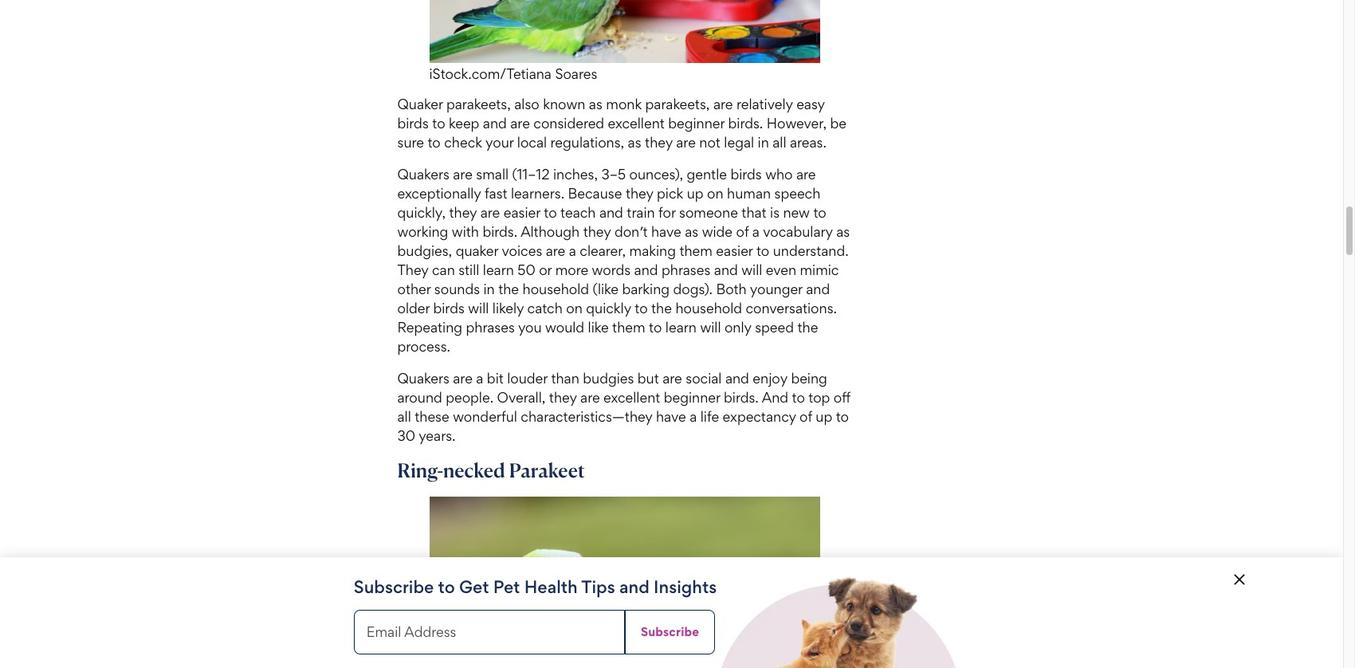 Task type: vqa. For each thing, say whether or not it's contained in the screenshot.
little piglet chewing in backyard image
no



Task type: describe. For each thing, give the bounding box(es) containing it.
are up people.
[[453, 370, 473, 387]]

relatively
[[737, 96, 793, 113]]

to inside newsletter subscription element
[[438, 576, 455, 597]]

1 horizontal spatial birds
[[433, 300, 465, 317]]

have inside quakers are small (11–12 inches, 3–5 ounces), gentle birds who are exceptionally fast learners. because they pick up on human speech quickly, they are easier to teach and train for someone that is new to working with birds. although they don't have as wide of a vocabulary as budgies, quaker voices are a clearer, making them easier to understand. they can still learn 50 or more words and phrases and will even mimic other sounds in the household (like barking dogs). both younger and older birds will likely catch on quickly to the household conversations. repeating phrases you would like them to learn will only speed the process.
[[651, 224, 681, 240]]

voices
[[502, 243, 542, 259]]

a left life
[[690, 409, 697, 425]]

quakers for quakers are a bit louder than budgies but are social and enjoy being around people. overall, they are excellent beginner birds. and to top off all these wonderful characteristics—they have a life expectancy of up to 30 years.
[[397, 370, 449, 387]]

also
[[514, 96, 540, 113]]

process.
[[397, 338, 450, 355]]

1 horizontal spatial will
[[700, 319, 721, 336]]

0 horizontal spatial learn
[[483, 262, 514, 279]]

younger
[[750, 281, 803, 298]]

sure
[[397, 134, 424, 151]]

working
[[397, 224, 448, 240]]

with
[[452, 224, 479, 240]]

pick
[[657, 185, 683, 202]]

can
[[432, 262, 455, 279]]

characteristics—they
[[521, 409, 653, 425]]

2 horizontal spatial the
[[798, 319, 818, 336]]

budgies,
[[397, 243, 452, 259]]

in inside quakers are small (11–12 inches, 3–5 ounces), gentle birds who are exceptionally fast learners. because they pick up on human speech quickly, they are easier to teach and train for someone that is new to working with birds. although they don't have as wide of a vocabulary as budgies, quaker voices are a clearer, making them easier to understand. they can still learn 50 or more words and phrases and will even mimic other sounds in the household (like barking dogs). both younger and older birds will likely catch on quickly to the household conversations. repeating phrases you would like them to learn will only speed the process.
[[484, 281, 495, 298]]

quakers for quakers are small (11–12 inches, 3–5 ounces), gentle birds who are exceptionally fast learners. because they pick up on human speech quickly, they are easier to teach and train for someone that is new to working with birds. although they don't have as wide of a vocabulary as budgies, quaker voices are a clearer, making them easier to understand. they can still learn 50 or more words and phrases and will even mimic other sounds in the household (like barking dogs). both younger and older birds will likely catch on quickly to the household conversations. repeating phrases you would like them to learn will only speed the process.
[[397, 166, 449, 183]]

monk
[[606, 96, 642, 113]]

new
[[783, 204, 810, 221]]

clearer,
[[580, 243, 626, 259]]

2 parakeets, from the left
[[645, 96, 710, 113]]

off
[[834, 389, 850, 406]]

quaker parakeet interacting with child image
[[429, 0, 820, 63]]

learners.
[[511, 185, 565, 202]]

subscribe for subscribe
[[641, 624, 699, 639]]

1 vertical spatial birds
[[731, 166, 762, 183]]

inches,
[[553, 166, 598, 183]]

1 horizontal spatial them
[[680, 243, 713, 259]]

human
[[727, 185, 771, 202]]

is
[[770, 204, 780, 221]]

are up "speech" at the top right of page
[[796, 166, 816, 183]]

and up both
[[714, 262, 738, 279]]

quaker
[[397, 96, 443, 113]]

subscribe for subscribe to get pet health tips and insights
[[354, 576, 434, 597]]

train
[[627, 204, 655, 221]]

they up train
[[626, 185, 653, 202]]

1 horizontal spatial easier
[[716, 243, 753, 259]]

0 vertical spatial on
[[707, 185, 724, 202]]

3–5
[[602, 166, 626, 183]]

in inside quaker parakeets, also known as monk parakeets, are relatively easy birds to keep and are considered excellent beginner birds. however, be sure to check your local regulations, as they are not legal in all areas.
[[758, 134, 769, 151]]

a up more
[[569, 243, 576, 259]]

1 horizontal spatial the
[[651, 300, 672, 317]]

be
[[830, 115, 847, 132]]

louder
[[507, 370, 548, 387]]

birds. inside the quakers are a bit louder than budgies but are social and enjoy being around people. overall, they are excellent beginner birds. and to top off all these wonderful characteristics—they have a life expectancy of up to 30 years.
[[724, 389, 759, 406]]

are up not
[[713, 96, 733, 113]]

are left not
[[676, 134, 696, 151]]

necked
[[443, 459, 505, 483]]

0 horizontal spatial phrases
[[466, 319, 515, 336]]

areas.
[[790, 134, 827, 151]]

quickly,
[[397, 204, 446, 221]]

istock.com/tetiana
[[429, 66, 552, 82]]

are right but
[[663, 370, 682, 387]]

0 horizontal spatial will
[[468, 300, 489, 317]]

a left bit
[[476, 370, 483, 387]]

birds inside quaker parakeets, also known as monk parakeets, are relatively easy birds to keep and are considered excellent beginner birds. however, be sure to check your local regulations, as they are not legal in all areas.
[[397, 115, 429, 132]]

only
[[725, 319, 752, 336]]

quakers are a bit louder than budgies but are social and enjoy being around people. overall, they are excellent beginner birds. and to top off all these wonderful characteristics—they have a life expectancy of up to 30 years.
[[397, 370, 850, 444]]

because
[[568, 185, 622, 202]]

conversations.
[[746, 300, 837, 317]]

they up clearer, in the left of the page
[[583, 224, 611, 240]]

and inside newsletter subscription element
[[619, 576, 650, 597]]

known
[[543, 96, 585, 113]]

even
[[766, 262, 796, 279]]

and
[[762, 389, 789, 406]]

tips
[[581, 576, 615, 597]]

subscribe button
[[625, 610, 715, 655]]

are up characteristics—they
[[580, 389, 600, 406]]

dogs).
[[673, 281, 713, 298]]

making
[[629, 243, 676, 259]]

none email field inside newsletter subscription element
[[354, 610, 625, 655]]

you
[[518, 319, 542, 336]]

who
[[765, 166, 793, 183]]

wonderful
[[453, 409, 517, 425]]

however,
[[767, 115, 827, 132]]

ring-
[[397, 459, 443, 483]]

(11–12
[[512, 166, 550, 183]]

quickly
[[586, 300, 631, 317]]

bit
[[487, 370, 504, 387]]

as up 'ounces),'
[[628, 134, 641, 151]]

budgies
[[583, 370, 634, 387]]

older
[[397, 300, 430, 317]]

considered
[[534, 115, 604, 132]]

1 horizontal spatial learn
[[666, 319, 697, 336]]

repeating
[[397, 319, 462, 336]]

but
[[638, 370, 659, 387]]

subscribe to get pet health tips and insights
[[354, 576, 717, 597]]

keep
[[449, 115, 479, 132]]

30
[[397, 428, 415, 444]]

they
[[397, 262, 429, 279]]

that
[[742, 204, 767, 221]]

excellent inside quaker parakeets, also known as monk parakeets, are relatively easy birds to keep and are considered excellent beginner birds. however, be sure to check your local regulations, as they are not legal in all areas.
[[608, 115, 665, 132]]

barking
[[622, 281, 670, 298]]

beginner inside quaker parakeets, also known as monk parakeets, are relatively easy birds to keep and are considered excellent beginner birds. however, be sure to check your local regulations, as they are not legal in all areas.
[[668, 115, 725, 132]]

your
[[486, 134, 514, 151]]

insights
[[654, 576, 717, 597]]

as up understand.
[[836, 224, 850, 240]]

overall,
[[497, 389, 546, 406]]

like
[[588, 319, 609, 336]]

of inside the quakers are a bit louder than budgies but are social and enjoy being around people. overall, they are excellent beginner birds. and to top off all these wonderful characteristics—they have a life expectancy of up to 30 years.
[[800, 409, 812, 425]]



Task type: locate. For each thing, give the bounding box(es) containing it.
fast
[[485, 185, 507, 202]]

0 vertical spatial in
[[758, 134, 769, 151]]

up inside the quakers are a bit louder than budgies but are social and enjoy being around people. overall, they are excellent beginner birds. and to top off all these wonderful characteristics—they have a life expectancy of up to 30 years.
[[816, 409, 832, 425]]

have left life
[[656, 409, 686, 425]]

quakers inside the quakers are a bit louder than budgies but are social and enjoy being around people. overall, they are excellent beginner birds. and to top off all these wonderful characteristics—they have a life expectancy of up to 30 years.
[[397, 370, 449, 387]]

0 vertical spatial phrases
[[662, 262, 711, 279]]

them down quickly
[[612, 319, 645, 336]]

although
[[521, 224, 580, 240]]

0 vertical spatial will
[[742, 262, 762, 279]]

0 horizontal spatial all
[[397, 409, 411, 425]]

1 vertical spatial household
[[676, 300, 742, 317]]

0 vertical spatial quakers
[[397, 166, 449, 183]]

0 horizontal spatial in
[[484, 281, 495, 298]]

birds. up voices
[[483, 224, 518, 240]]

legal
[[724, 134, 754, 151]]

expectancy
[[723, 409, 796, 425]]

0 horizontal spatial up
[[687, 185, 704, 202]]

1 vertical spatial the
[[651, 300, 672, 317]]

them down wide
[[680, 243, 713, 259]]

up inside quakers are small (11–12 inches, 3–5 ounces), gentle birds who are exceptionally fast learners. because they pick up on human speech quickly, they are easier to teach and train for someone that is new to working with birds. although they don't have as wide of a vocabulary as budgies, quaker voices are a clearer, making them easier to understand. they can still learn 50 or more words and phrases and will even mimic other sounds in the household (like barking dogs). both younger and older birds will likely catch on quickly to the household conversations. repeating phrases you would like them to learn will only speed the process.
[[687, 185, 704, 202]]

people.
[[446, 389, 494, 406]]

on up would
[[566, 300, 583, 317]]

are down "also"
[[510, 115, 530, 132]]

1 horizontal spatial parakeets,
[[645, 96, 710, 113]]

1 vertical spatial birds.
[[483, 224, 518, 240]]

None email field
[[354, 610, 625, 655]]

of
[[736, 224, 749, 240], [800, 409, 812, 425]]

wide
[[702, 224, 733, 240]]

of inside quakers are small (11–12 inches, 3–5 ounces), gentle birds who are exceptionally fast learners. because they pick up on human speech quickly, they are easier to teach and train for someone that is new to working with birds. although they don't have as wide of a vocabulary as budgies, quaker voices are a clearer, making them easier to understand. they can still learn 50 or more words and phrases and will even mimic other sounds in the household (like barking dogs). both younger and older birds will likely catch on quickly to the household conversations. repeating phrases you would like them to learn will only speed the process.
[[736, 224, 749, 240]]

quakers are small (11–12 inches, 3–5 ounces), gentle birds who are exceptionally fast learners. because they pick up on human speech quickly, they are easier to teach and train for someone that is new to working with birds. although they don't have as wide of a vocabulary as budgies, quaker voices are a clearer, making them easier to understand. they can still learn 50 or more words and phrases and will even mimic other sounds in the household (like barking dogs). both younger and older birds will likely catch on quickly to the household conversations. repeating phrases you would like them to learn will only speed the process.
[[397, 166, 850, 355]]

1 horizontal spatial in
[[758, 134, 769, 151]]

2 vertical spatial birds
[[433, 300, 465, 317]]

newsletter subscription element
[[0, 557, 1343, 668]]

are left small
[[453, 166, 473, 183]]

and up your
[[483, 115, 507, 132]]

as
[[589, 96, 603, 113], [628, 134, 641, 151], [685, 224, 699, 240], [836, 224, 850, 240]]

1 vertical spatial up
[[816, 409, 832, 425]]

would
[[545, 319, 584, 336]]

words
[[592, 262, 631, 279]]

household down dogs). at the top
[[676, 300, 742, 317]]

and inside quaker parakeets, also known as monk parakeets, are relatively easy birds to keep and are considered excellent beginner birds. however, be sure to check your local regulations, as they are not legal in all areas.
[[483, 115, 507, 132]]

1 vertical spatial on
[[566, 300, 583, 317]]

phrases
[[662, 262, 711, 279], [466, 319, 515, 336]]

1 horizontal spatial on
[[707, 185, 724, 202]]

0 horizontal spatial parakeets,
[[446, 96, 511, 113]]

excellent down but
[[604, 389, 660, 406]]

and
[[483, 115, 507, 132], [599, 204, 623, 221], [634, 262, 658, 279], [714, 262, 738, 279], [806, 281, 830, 298], [725, 370, 749, 387], [619, 576, 650, 597]]

the up 'likely'
[[498, 281, 519, 298]]

0 vertical spatial them
[[680, 243, 713, 259]]

they up 'ounces),'
[[645, 134, 673, 151]]

0 vertical spatial up
[[687, 185, 704, 202]]

0 vertical spatial beginner
[[668, 115, 725, 132]]

will
[[742, 262, 762, 279], [468, 300, 489, 317], [700, 319, 721, 336]]

parakeets,
[[446, 96, 511, 113], [645, 96, 710, 113]]

excellent inside the quakers are a bit louder than budgies but are social and enjoy being around people. overall, they are excellent beginner birds. and to top off all these wonderful characteristics—they have a life expectancy of up to 30 years.
[[604, 389, 660, 406]]

being
[[791, 370, 827, 387]]

ring-necked parakeet perched on park bench image
[[429, 497, 820, 668]]

excellent down monk
[[608, 115, 665, 132]]

birds. inside quaker parakeets, also known as monk parakeets, are relatively easy birds to keep and are considered excellent beginner birds. however, be sure to check your local regulations, as they are not legal in all areas.
[[728, 115, 763, 132]]

teach
[[560, 204, 596, 221]]

2 horizontal spatial birds
[[731, 166, 762, 183]]

1 horizontal spatial all
[[773, 134, 786, 151]]

and down because
[[599, 204, 623, 221]]

they up with
[[449, 204, 477, 221]]

50
[[518, 262, 536, 279]]

0 vertical spatial have
[[651, 224, 681, 240]]

social
[[686, 370, 722, 387]]

1 vertical spatial of
[[800, 409, 812, 425]]

easier down wide
[[716, 243, 753, 259]]

beginner inside the quakers are a bit louder than budgies but are social and enjoy being around people. overall, they are excellent beginner birds. and to top off all these wonderful characteristics—they have a life expectancy of up to 30 years.
[[664, 389, 720, 406]]

someone
[[679, 204, 738, 221]]

in right legal
[[758, 134, 769, 151]]

household down the or
[[523, 281, 589, 298]]

beginner down social
[[664, 389, 720, 406]]

1 vertical spatial learn
[[666, 319, 697, 336]]

are down fast
[[480, 204, 500, 221]]

1 vertical spatial phrases
[[466, 319, 515, 336]]

1 vertical spatial easier
[[716, 243, 753, 259]]

will up both
[[742, 262, 762, 279]]

1 vertical spatial all
[[397, 409, 411, 425]]

they down than
[[549, 389, 577, 406]]

ring-necked parakeet
[[397, 459, 585, 483]]

phrases up dogs). at the top
[[662, 262, 711, 279]]

of down the top
[[800, 409, 812, 425]]

quaker parakeets, also known as monk parakeets, are relatively easy birds to keep and are considered excellent beginner birds. however, be sure to check your local regulations, as they are not legal in all areas.
[[397, 96, 847, 151]]

as left monk
[[589, 96, 603, 113]]

2 vertical spatial birds.
[[724, 389, 759, 406]]

easier
[[504, 204, 540, 221], [716, 243, 753, 259]]

1 vertical spatial will
[[468, 300, 489, 317]]

more
[[555, 262, 588, 279]]

on
[[707, 185, 724, 202], [566, 300, 583, 317]]

beginner
[[668, 115, 725, 132], [664, 389, 720, 406]]

0 vertical spatial birds.
[[728, 115, 763, 132]]

1 horizontal spatial up
[[816, 409, 832, 425]]

quaker
[[456, 243, 498, 259]]

0 horizontal spatial birds
[[397, 115, 429, 132]]

1 vertical spatial quakers
[[397, 370, 449, 387]]

birds down sounds
[[433, 300, 465, 317]]

other
[[397, 281, 431, 298]]

the down barking
[[651, 300, 672, 317]]

regulations,
[[551, 134, 624, 151]]

0 vertical spatial household
[[523, 281, 589, 298]]

years.
[[419, 428, 456, 444]]

are
[[713, 96, 733, 113], [510, 115, 530, 132], [676, 134, 696, 151], [453, 166, 473, 183], [796, 166, 816, 183], [480, 204, 500, 221], [546, 243, 566, 259], [453, 370, 473, 387], [663, 370, 682, 387], [580, 389, 600, 406]]

1 horizontal spatial of
[[800, 409, 812, 425]]

puppy and kitten hugging image
[[722, 570, 956, 668]]

0 vertical spatial birds
[[397, 115, 429, 132]]

these
[[415, 409, 449, 425]]

mimic
[[800, 262, 839, 279]]

1 parakeets, from the left
[[446, 96, 511, 113]]

1 vertical spatial have
[[656, 409, 686, 425]]

will left only
[[700, 319, 721, 336]]

to
[[432, 115, 445, 132], [428, 134, 441, 151], [544, 204, 557, 221], [813, 204, 827, 221], [756, 243, 770, 259], [635, 300, 648, 317], [649, 319, 662, 336], [792, 389, 805, 406], [836, 409, 849, 425], [438, 576, 455, 597]]

them
[[680, 243, 713, 259], [612, 319, 645, 336]]

and left the enjoy on the right bottom of page
[[725, 370, 749, 387]]

don't
[[615, 224, 648, 240]]

all down "however,"
[[773, 134, 786, 151]]

life
[[701, 409, 719, 425]]

1 vertical spatial in
[[484, 281, 495, 298]]

0 vertical spatial the
[[498, 281, 519, 298]]

0 vertical spatial all
[[773, 134, 786, 151]]

phrases down 'likely'
[[466, 319, 515, 336]]

2 horizontal spatial will
[[742, 262, 762, 279]]

still
[[459, 262, 479, 279]]

1 quakers from the top
[[397, 166, 449, 183]]

they inside quaker parakeets, also known as monk parakeets, are relatively easy birds to keep and are considered excellent beginner birds. however, be sure to check your local regulations, as they are not legal in all areas.
[[645, 134, 673, 151]]

all inside the quakers are a bit louder than budgies but are social and enjoy being around people. overall, they are excellent beginner birds. and to top off all these wonderful characteristics—they have a life expectancy of up to 30 years.
[[397, 409, 411, 425]]

istock.com/tetiana soares
[[429, 66, 597, 82]]

check
[[444, 134, 482, 151]]

have inside the quakers are a bit louder than budgies but are social and enjoy being around people. overall, they are excellent beginner birds. and to top off all these wonderful characteristics—they have a life expectancy of up to 30 years.
[[656, 409, 686, 425]]

beginner up not
[[668, 115, 725, 132]]

health
[[524, 576, 578, 597]]

excellent
[[608, 115, 665, 132], [604, 389, 660, 406]]

the
[[498, 281, 519, 298], [651, 300, 672, 317], [798, 319, 818, 336]]

2 vertical spatial will
[[700, 319, 721, 336]]

0 horizontal spatial subscribe
[[354, 576, 434, 597]]

1 vertical spatial them
[[612, 319, 645, 336]]

learn left 50
[[483, 262, 514, 279]]

both
[[716, 281, 747, 298]]

will down sounds
[[468, 300, 489, 317]]

0 vertical spatial subscribe
[[354, 576, 434, 597]]

0 horizontal spatial the
[[498, 281, 519, 298]]

top
[[809, 389, 830, 406]]

0 horizontal spatial household
[[523, 281, 589, 298]]

sounds
[[434, 281, 480, 298]]

and right tips
[[619, 576, 650, 597]]

birds. up legal
[[728, 115, 763, 132]]

around
[[397, 389, 442, 406]]

2 quakers from the top
[[397, 370, 449, 387]]

get
[[459, 576, 489, 597]]

parakeet
[[509, 459, 585, 483]]

on up someone
[[707, 185, 724, 202]]

are down although
[[546, 243, 566, 259]]

as down someone
[[685, 224, 699, 240]]

speech
[[775, 185, 821, 202]]

soares
[[555, 66, 597, 82]]

2 vertical spatial the
[[798, 319, 818, 336]]

and up barking
[[634, 262, 658, 279]]

0 vertical spatial easier
[[504, 204, 540, 221]]

all up 30
[[397, 409, 411, 425]]

1 horizontal spatial subscribe
[[641, 624, 699, 639]]

have down for
[[651, 224, 681, 240]]

up down the top
[[816, 409, 832, 425]]

understand.
[[773, 243, 849, 259]]

exceptionally
[[397, 185, 481, 202]]

1 horizontal spatial household
[[676, 300, 742, 317]]

a down that
[[752, 224, 760, 240]]

birds. inside quakers are small (11–12 inches, 3–5 ounces), gentle birds who are exceptionally fast learners. because they pick up on human speech quickly, they are easier to teach and train for someone that is new to working with birds. although they don't have as wide of a vocabulary as budgies, quaker voices are a clearer, making them easier to understand. they can still learn 50 or more words and phrases and will even mimic other sounds in the household (like barking dogs). both younger and older birds will likely catch on quickly to the household conversations. repeating phrases you would like them to learn will only speed the process.
[[483, 224, 518, 240]]

1 vertical spatial excellent
[[604, 389, 660, 406]]

birds up human
[[731, 166, 762, 183]]

learn down dogs). at the top
[[666, 319, 697, 336]]

up down gentle
[[687, 185, 704, 202]]

or
[[539, 262, 552, 279]]

subscribe inside button
[[641, 624, 699, 639]]

0 horizontal spatial of
[[736, 224, 749, 240]]

0 horizontal spatial them
[[612, 319, 645, 336]]

parakeets, up not
[[645, 96, 710, 113]]

1 horizontal spatial phrases
[[662, 262, 711, 279]]

birds up sure
[[397, 115, 429, 132]]

quakers up around
[[397, 370, 449, 387]]

ounces),
[[629, 166, 683, 183]]

enjoy
[[753, 370, 788, 387]]

the down the conversations.
[[798, 319, 818, 336]]

up
[[687, 185, 704, 202], [816, 409, 832, 425]]

parakeets, up keep on the top left of page
[[446, 96, 511, 113]]

they inside the quakers are a bit louder than budgies but are social and enjoy being around people. overall, they are excellent beginner birds. and to top off all these wonderful characteristics—they have a life expectancy of up to 30 years.
[[549, 389, 577, 406]]

0 vertical spatial excellent
[[608, 115, 665, 132]]

catch
[[527, 300, 563, 317]]

of down that
[[736, 224, 749, 240]]

than
[[551, 370, 579, 387]]

not
[[699, 134, 721, 151]]

gentle
[[687, 166, 727, 183]]

and inside the quakers are a bit louder than budgies but are social and enjoy being around people. overall, they are excellent beginner birds. and to top off all these wonderful characteristics—they have a life expectancy of up to 30 years.
[[725, 370, 749, 387]]

1 vertical spatial beginner
[[664, 389, 720, 406]]

birds. up expectancy
[[724, 389, 759, 406]]

0 vertical spatial learn
[[483, 262, 514, 279]]

0 horizontal spatial on
[[566, 300, 583, 317]]

in up 'likely'
[[484, 281, 495, 298]]

(like
[[593, 281, 619, 298]]

1 vertical spatial subscribe
[[641, 624, 699, 639]]

0 horizontal spatial easier
[[504, 204, 540, 221]]

0 vertical spatial of
[[736, 224, 749, 240]]

quakers up exceptionally
[[397, 166, 449, 183]]

easier down learners.
[[504, 204, 540, 221]]

small
[[476, 166, 509, 183]]

and down mimic
[[806, 281, 830, 298]]

vocabulary
[[763, 224, 833, 240]]

quakers inside quakers are small (11–12 inches, 3–5 ounces), gentle birds who are exceptionally fast learners. because they pick up on human speech quickly, they are easier to teach and train for someone that is new to working with birds. although they don't have as wide of a vocabulary as budgies, quaker voices are a clearer, making them easier to understand. they can still learn 50 or more words and phrases and will even mimic other sounds in the household (like barking dogs). both younger and older birds will likely catch on quickly to the household conversations. repeating phrases you would like them to learn will only speed the process.
[[397, 166, 449, 183]]

all inside quaker parakeets, also known as monk parakeets, are relatively easy birds to keep and are considered excellent beginner birds. however, be sure to check your local regulations, as they are not legal in all areas.
[[773, 134, 786, 151]]

close image
[[1230, 570, 1249, 589]]



